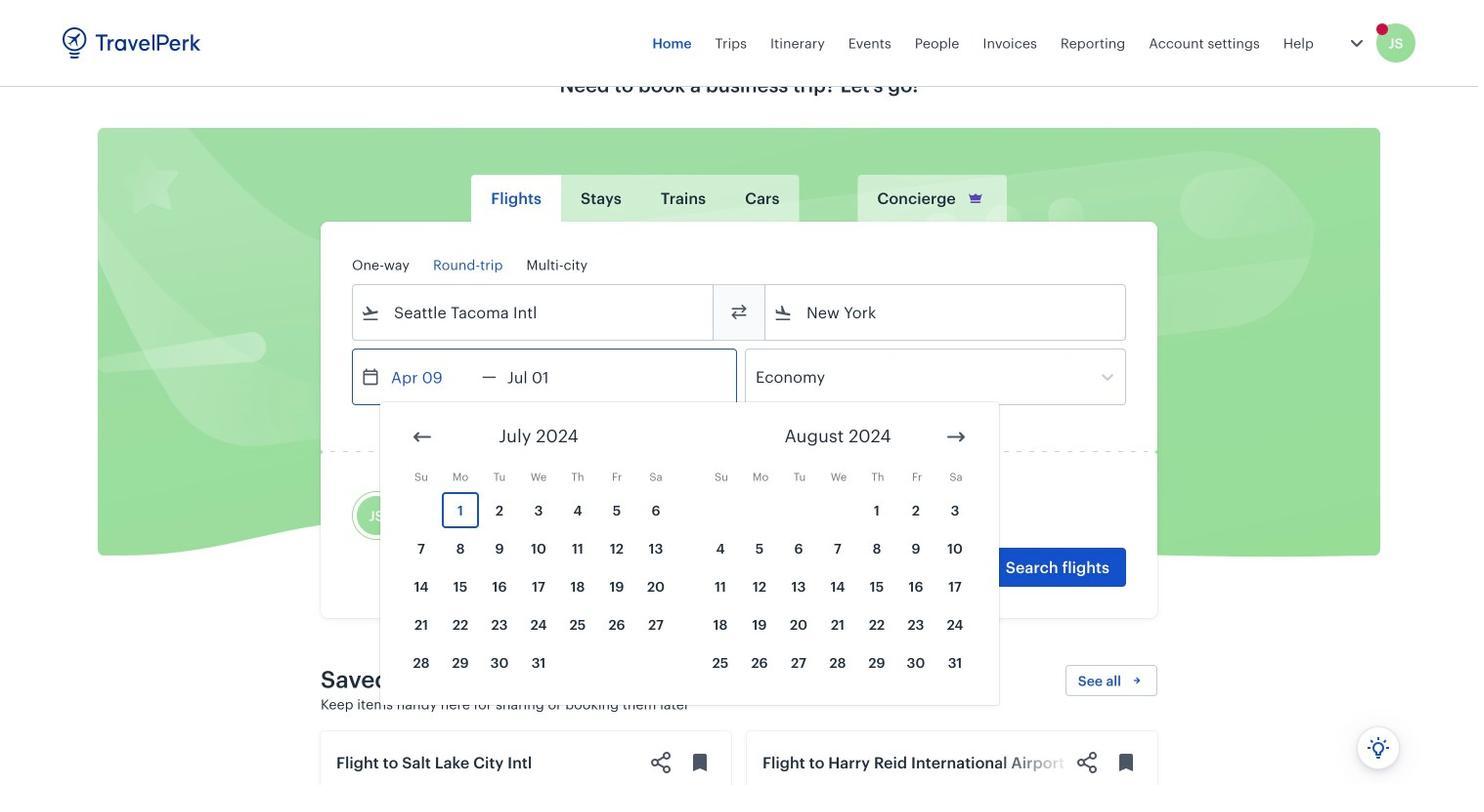 Task type: locate. For each thing, give the bounding box(es) containing it.
choose saturday, august 17, 2024 as your check-in date. it's available. image
[[936, 569, 974, 605]]

choose saturday, august 31, 2024 as your check-in date. it's available. image
[[936, 645, 974, 681]]

move forward to switch to the next month. image
[[944, 426, 968, 449]]

choose friday, august 9, 2024 as your check-in date. it's available. image
[[897, 531, 935, 567]]

choose friday, august 16, 2024 as your check-in date. it's available. image
[[897, 569, 935, 605]]

choose friday, august 2, 2024 as your check-in date. it's available. image
[[897, 493, 935, 529]]

choose saturday, august 3, 2024 as your check-in date. it's available. image
[[936, 493, 974, 529]]

Add traveler search field
[[571, 500, 774, 532]]

move backward to switch to the previous month. image
[[411, 426, 434, 449]]

calendar application
[[380, 403, 1478, 706]]



Task type: describe. For each thing, give the bounding box(es) containing it.
choose friday, august 23, 2024 as your check-in date. it's available. image
[[897, 607, 935, 643]]

Depart text field
[[380, 350, 482, 405]]

choose saturday, august 24, 2024 as your check-in date. it's available. image
[[936, 607, 974, 643]]

Return text field
[[496, 350, 598, 405]]

To search field
[[793, 297, 1100, 328]]

choose saturday, august 10, 2024 as your check-in date. it's available. image
[[936, 531, 974, 567]]

From search field
[[380, 297, 687, 328]]

choose friday, august 30, 2024 as your check-in date. it's available. image
[[897, 645, 935, 681]]



Task type: vqa. For each thing, say whether or not it's contained in the screenshot.
Choose Friday, August 30, 2024 as your check-in date. It's available. icon
yes



